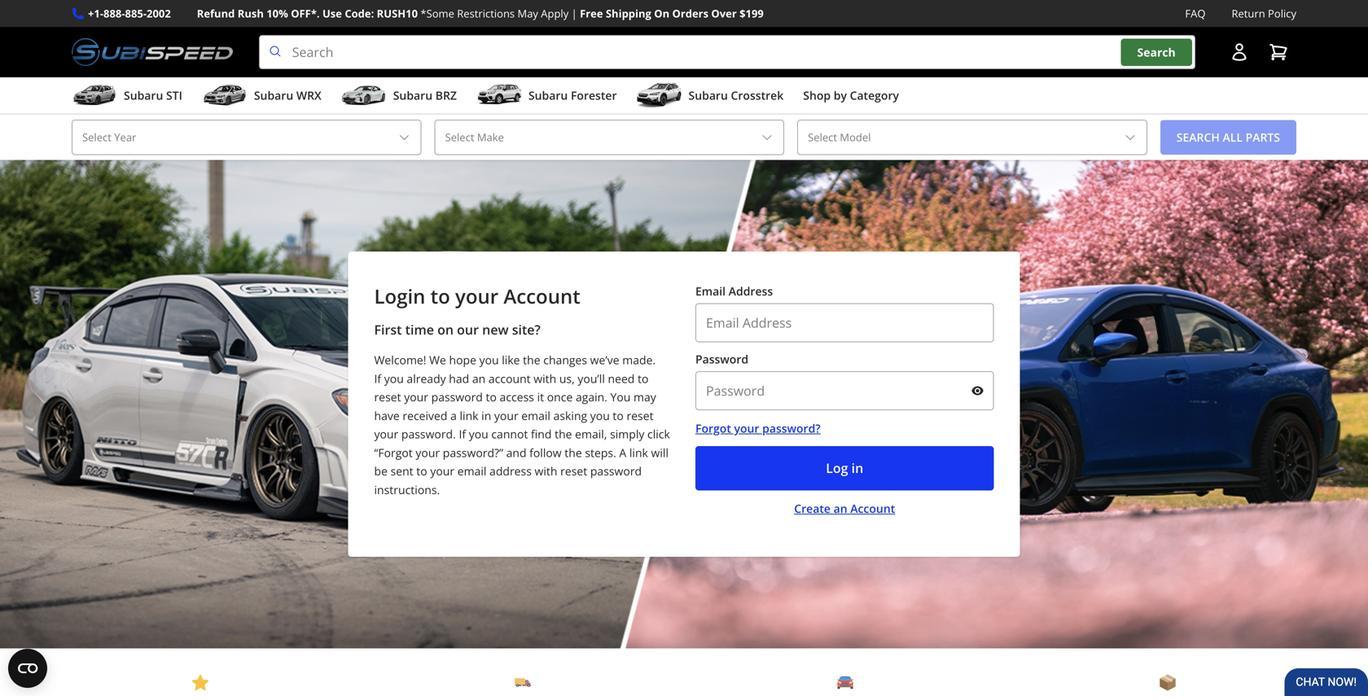Task type: vqa. For each thing, say whether or not it's contained in the screenshot.
3rd list item from right
no



Task type: locate. For each thing, give the bounding box(es) containing it.
subaru for subaru crosstrek
[[689, 88, 728, 103]]

1 horizontal spatial account
[[851, 501, 895, 516]]

1 subaru from the left
[[124, 88, 163, 103]]

0 horizontal spatial reset
[[374, 389, 401, 405]]

password?"
[[443, 445, 503, 461]]

your right forgot
[[734, 421, 760, 436]]

subaru left wrx
[[254, 88, 293, 103]]

1 vertical spatial email
[[458, 464, 487, 479]]

subaru wrx
[[254, 88, 322, 103]]

find
[[531, 427, 552, 442]]

0 horizontal spatial if
[[374, 371, 381, 386]]

new
[[482, 321, 509, 339]]

wrx
[[296, 88, 322, 103]]

reset down steps.
[[561, 464, 588, 479]]

email address
[[696, 284, 773, 299]]

subaru left forester
[[529, 88, 568, 103]]

1 vertical spatial the
[[555, 427, 572, 442]]

1 horizontal spatial reset
[[561, 464, 588, 479]]

0 vertical spatial email
[[522, 408, 551, 423]]

we
[[429, 352, 446, 368]]

1 vertical spatial reset
[[627, 408, 654, 423]]

crosstrek
[[731, 88, 784, 103]]

Select Model button
[[798, 120, 1148, 155]]

rewards image
[[192, 675, 209, 691]]

follow
[[530, 445, 562, 461]]

1 vertical spatial link
[[630, 445, 648, 461]]

0 vertical spatial an
[[472, 371, 486, 386]]

forgot your password? link
[[696, 420, 994, 437]]

1 horizontal spatial in
[[852, 460, 864, 477]]

return policy
[[1232, 6, 1297, 21]]

subaru down "search input" field on the top of page
[[689, 88, 728, 103]]

your
[[455, 283, 499, 310], [404, 389, 428, 405], [494, 408, 519, 423], [734, 421, 760, 436], [374, 427, 399, 442], [416, 445, 440, 461], [430, 464, 455, 479]]

1 horizontal spatial an
[[834, 501, 848, 516]]

+1-
[[88, 6, 104, 21]]

instructions.
[[374, 482, 440, 498]]

a subaru forester thumbnail image image
[[477, 83, 522, 108]]

1 vertical spatial password
[[590, 464, 642, 479]]

subaru inside subaru sti dropdown button
[[124, 88, 163, 103]]

1 vertical spatial if
[[459, 427, 466, 442]]

0 horizontal spatial password
[[431, 389, 483, 405]]

select make image
[[761, 131, 774, 144]]

in right a
[[482, 408, 491, 423]]

in right log
[[852, 460, 864, 477]]

the right like
[[523, 352, 541, 368]]

subaru for subaru wrx
[[254, 88, 293, 103]]

2 subaru from the left
[[254, 88, 293, 103]]

Select Make button
[[435, 120, 785, 155]]

with down the follow
[[535, 464, 558, 479]]

account
[[489, 371, 531, 386]]

subaru brz button
[[341, 81, 457, 113]]

the down asking
[[555, 427, 572, 442]]

with
[[534, 371, 557, 386], [535, 464, 558, 479]]

have
[[374, 408, 400, 423]]

first time on our new site?
[[374, 321, 541, 339]]

1 vertical spatial an
[[834, 501, 848, 516]]

time
[[405, 321, 434, 339]]

code:
[[345, 6, 374, 21]]

you
[[479, 352, 499, 368], [384, 371, 404, 386], [590, 408, 610, 423], [469, 427, 489, 442]]

an
[[472, 371, 486, 386], [834, 501, 848, 516]]

made.
[[623, 352, 656, 368]]

password.
[[402, 427, 456, 442]]

account
[[504, 283, 581, 310], [851, 501, 895, 516]]

hope
[[449, 352, 477, 368]]

0 vertical spatial with
[[534, 371, 557, 386]]

in
[[482, 408, 491, 423], [852, 460, 864, 477]]

the down email, at bottom left
[[565, 445, 582, 461]]

link
[[460, 408, 479, 423], [630, 445, 648, 461]]

it
[[537, 389, 544, 405]]

1 horizontal spatial link
[[630, 445, 648, 461]]

email down it
[[522, 408, 551, 423]]

1 vertical spatial in
[[852, 460, 864, 477]]

subaru inside subaru brz dropdown button
[[393, 88, 433, 103]]

shipping image
[[515, 675, 531, 691]]

5 subaru from the left
[[689, 88, 728, 103]]

4 subaru from the left
[[529, 88, 568, 103]]

an right had
[[472, 371, 486, 386]]

if
[[374, 371, 381, 386], [459, 427, 466, 442]]

first
[[374, 321, 402, 339]]

may
[[634, 389, 656, 405]]

2 horizontal spatial reset
[[627, 408, 654, 423]]

the
[[523, 352, 541, 368], [555, 427, 572, 442], [565, 445, 582, 461]]

to right sent
[[417, 464, 427, 479]]

return
[[1232, 6, 1266, 21]]

if up password?"
[[459, 427, 466, 442]]

log in button
[[696, 446, 994, 491]]

0 vertical spatial if
[[374, 371, 381, 386]]

$199
[[740, 6, 764, 21]]

a subaru wrx thumbnail image image
[[202, 83, 248, 108]]

0 vertical spatial reset
[[374, 389, 401, 405]]

subaru inside subaru wrx dropdown button
[[254, 88, 293, 103]]

if down welcome!
[[374, 371, 381, 386]]

on
[[438, 321, 454, 339]]

a subaru crosstrek thumbnail image image
[[637, 83, 682, 108]]

account up site?
[[504, 283, 581, 310]]

1 vertical spatial account
[[851, 501, 895, 516]]

an right create
[[834, 501, 848, 516]]

0 vertical spatial password
[[431, 389, 483, 405]]

create
[[794, 501, 831, 516]]

a collage of action shots of vehicles image
[[0, 160, 1369, 649]]

us,
[[560, 371, 575, 386]]

0 vertical spatial link
[[460, 408, 479, 423]]

in inside forgot your password? log in
[[852, 460, 864, 477]]

your down password?"
[[430, 464, 455, 479]]

password down a
[[590, 464, 642, 479]]

subaru inside subaru forester dropdown button
[[529, 88, 568, 103]]

0 horizontal spatial an
[[472, 371, 486, 386]]

had
[[449, 371, 469, 386]]

+1-888-885-2002
[[88, 6, 171, 21]]

once
[[547, 389, 573, 405]]

reset down the may
[[627, 408, 654, 423]]

access
[[500, 389, 534, 405]]

0 horizontal spatial link
[[460, 408, 479, 423]]

to
[[431, 283, 450, 310], [638, 371, 649, 386], [486, 389, 497, 405], [613, 408, 624, 423], [417, 464, 427, 479]]

reset up have
[[374, 389, 401, 405]]

email,
[[575, 427, 607, 442]]

you up password?"
[[469, 427, 489, 442]]

with up it
[[534, 371, 557, 386]]

return policy link
[[1232, 5, 1297, 22]]

you down again.
[[590, 408, 610, 423]]

subaru crosstrek button
[[637, 81, 784, 113]]

password down had
[[431, 389, 483, 405]]

account down log in button
[[851, 501, 895, 516]]

to up the may
[[638, 371, 649, 386]]

1 horizontal spatial email
[[522, 408, 551, 423]]

subaru left brz
[[393, 88, 433, 103]]

your down password.
[[416, 445, 440, 461]]

subaru wrx button
[[202, 81, 322, 113]]

3 subaru from the left
[[393, 88, 433, 103]]

and
[[506, 445, 527, 461]]

create an account
[[794, 501, 895, 516]]

email down password?"
[[458, 464, 487, 479]]

create an account link
[[794, 501, 895, 517]]

on
[[654, 6, 670, 21]]

login to your account
[[374, 283, 581, 310]]

subaru left the sti
[[124, 88, 163, 103]]

0 vertical spatial account
[[504, 283, 581, 310]]

0 vertical spatial in
[[482, 408, 491, 423]]

+1-888-885-2002 link
[[88, 5, 171, 22]]

subaru inside subaru crosstrek dropdown button
[[689, 88, 728, 103]]

888-
[[103, 6, 125, 21]]

your down have
[[374, 427, 399, 442]]

click
[[648, 427, 670, 442]]

subispeed logo image
[[72, 35, 233, 69]]

0 horizontal spatial in
[[482, 408, 491, 423]]

2 vertical spatial the
[[565, 445, 582, 461]]



Task type: describe. For each thing, give the bounding box(es) containing it.
may
[[518, 6, 538, 21]]

received
[[403, 408, 448, 423]]

subaru for subaru brz
[[393, 88, 433, 103]]

password?
[[763, 421, 821, 436]]

a subaru brz thumbnail image image
[[341, 83, 387, 108]]

faq
[[1186, 6, 1206, 21]]

again.
[[576, 389, 608, 405]]

need
[[608, 371, 635, 386]]

to up 'on'
[[431, 283, 450, 310]]

0 vertical spatial the
[[523, 352, 541, 368]]

button image
[[1230, 42, 1250, 62]]

search button
[[1121, 39, 1192, 66]]

account inside create an account link
[[851, 501, 895, 516]]

to down you on the left bottom of the page
[[613, 408, 624, 423]]

log
[[826, 460, 848, 477]]

search
[[1138, 44, 1176, 60]]

email
[[696, 284, 726, 299]]

"forgot
[[374, 445, 413, 461]]

changes
[[544, 352, 587, 368]]

subaru forester
[[529, 88, 617, 103]]

2002
[[147, 6, 171, 21]]

refund rush 10% off*. use code: rush10 *some restrictions may apply | free shipping on orders over $199
[[197, 6, 764, 21]]

0 horizontal spatial account
[[504, 283, 581, 310]]

you left like
[[479, 352, 499, 368]]

1 vertical spatial with
[[535, 464, 558, 479]]

restrictions
[[457, 6, 515, 21]]

subaru for subaru sti
[[124, 88, 163, 103]]

simply
[[610, 427, 645, 442]]

rush10
[[377, 6, 418, 21]]

be
[[374, 464, 388, 479]]

login
[[374, 283, 426, 310]]

you down welcome!
[[384, 371, 404, 386]]

Email Address text field
[[696, 304, 994, 343]]

all in one image
[[1160, 675, 1176, 691]]

orders
[[673, 6, 709, 21]]

you
[[611, 389, 631, 405]]

address
[[729, 284, 773, 299]]

faq link
[[1186, 5, 1206, 22]]

0 horizontal spatial email
[[458, 464, 487, 479]]

*some
[[421, 6, 454, 21]]

steps.
[[585, 445, 617, 461]]

your up our
[[455, 283, 499, 310]]

address
[[490, 464, 532, 479]]

your up the received at the bottom left of page
[[404, 389, 428, 405]]

an inside welcome! we hope you like the changes we've made. if you already had an account with us, you'll need to reset your password to access it once again. you may have received a link in your email asking you to reset your password. if you cannot find the email, simply click "forgot your password?" and follow the steps. a link will be sent to your email address with reset password instructions.
[[472, 371, 486, 386]]

subaru crosstrek
[[689, 88, 784, 103]]

site?
[[512, 321, 541, 339]]

in inside welcome! we hope you like the changes we've made. if you already had an account with us, you'll need to reset your password to access it once again. you may have received a link in your email asking you to reset your password. if you cannot find the email, simply click "forgot your password?" and follow the steps. a link will be sent to your email address with reset password instructions.
[[482, 408, 491, 423]]

you'll
[[578, 371, 605, 386]]

shop
[[803, 88, 831, 103]]

1 horizontal spatial password
[[590, 464, 642, 479]]

subaru forester button
[[477, 81, 617, 113]]

policy
[[1268, 6, 1297, 21]]

select year image
[[398, 131, 411, 144]]

to left 'access'
[[486, 389, 497, 405]]

asking
[[554, 408, 587, 423]]

by
[[834, 88, 847, 103]]

apply
[[541, 6, 569, 21]]

off*.
[[291, 6, 320, 21]]

will
[[651, 445, 669, 461]]

shop by category
[[803, 88, 899, 103]]

sent
[[391, 464, 414, 479]]

885-
[[125, 6, 147, 21]]

your up cannot
[[494, 408, 519, 423]]

category
[[850, 88, 899, 103]]

subaru sti
[[124, 88, 182, 103]]

select model image
[[1124, 131, 1137, 144]]

1 horizontal spatial if
[[459, 427, 466, 442]]

|
[[572, 6, 577, 21]]

use
[[323, 6, 342, 21]]

refund
[[197, 6, 235, 21]]

our
[[457, 321, 479, 339]]

free
[[580, 6, 603, 21]]

we've
[[590, 352, 620, 368]]

shop by category button
[[803, 81, 899, 113]]

a
[[451, 408, 457, 423]]

10%
[[267, 6, 288, 21]]

subaru for subaru forester
[[529, 88, 568, 103]]

search vehicle image
[[837, 675, 854, 691]]

open widget image
[[8, 649, 47, 688]]

forgot your password? log in
[[696, 421, 864, 477]]

Select Year button
[[72, 120, 422, 155]]

a subaru sti thumbnail image image
[[72, 83, 117, 108]]

password
[[696, 352, 749, 367]]

subaru sti button
[[72, 81, 182, 113]]

welcome! we hope you like the changes we've made. if you already had an account with us, you'll need to reset your password to access it once again. you may have received a link in your email asking you to reset your password. if you cannot find the email, simply click "forgot your password?" and follow the steps. a link will be sent to your email address with reset password instructions.
[[374, 352, 670, 498]]

brz
[[436, 88, 457, 103]]

your inside forgot your password? log in
[[734, 421, 760, 436]]

subaru brz
[[393, 88, 457, 103]]

toggle password visibility image
[[971, 385, 984, 398]]

forgot
[[696, 421, 731, 436]]

a
[[619, 445, 627, 461]]

search input field
[[259, 35, 1196, 69]]

like
[[502, 352, 520, 368]]

2 vertical spatial reset
[[561, 464, 588, 479]]

Password password field
[[696, 372, 994, 411]]

shipping
[[606, 6, 652, 21]]

already
[[407, 371, 446, 386]]

over
[[712, 6, 737, 21]]

cannot
[[492, 427, 528, 442]]

sti
[[166, 88, 182, 103]]



